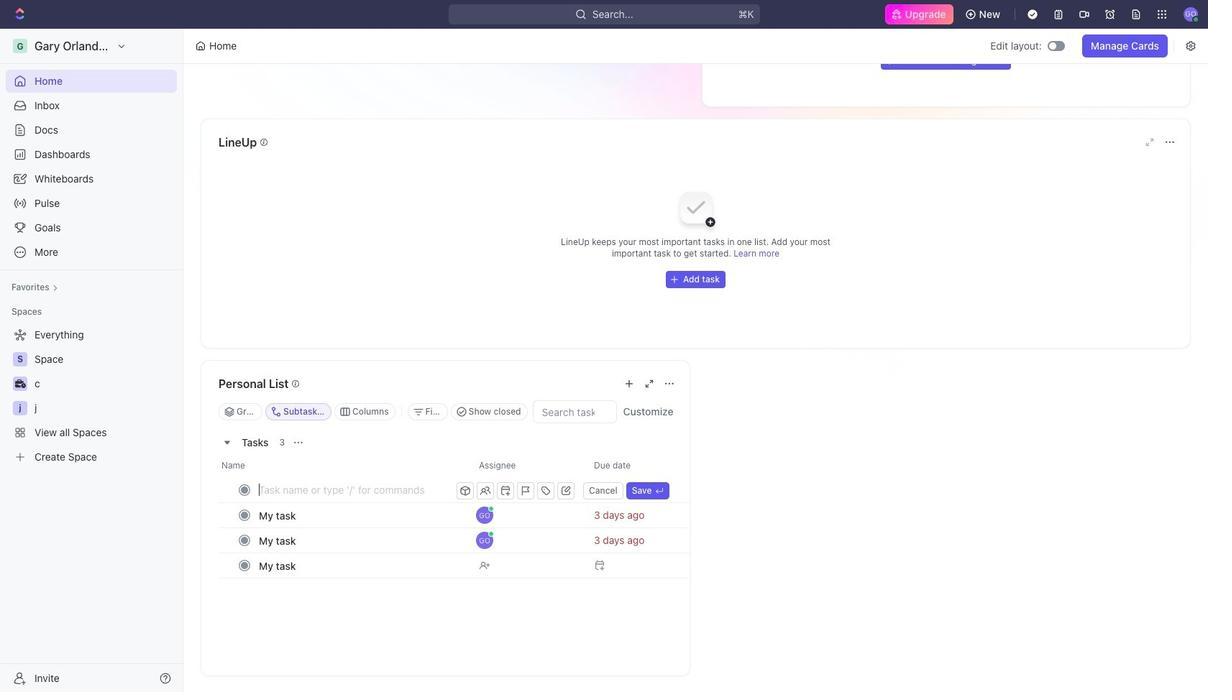 Task type: vqa. For each thing, say whether or not it's contained in the screenshot.
business time Icon at the left
yes



Task type: describe. For each thing, give the bounding box(es) containing it.
sidebar navigation
[[0, 29, 186, 693]]

business time image
[[15, 380, 26, 388]]

gary orlando's workspace, , element
[[13, 39, 27, 53]]

j, , element
[[13, 401, 27, 416]]



Task type: locate. For each thing, give the bounding box(es) containing it.
tree
[[6, 324, 177, 469]]

space, , element
[[13, 352, 27, 367]]

Task name or type '/' for commands text field
[[259, 478, 454, 501]]

Search tasks... text field
[[533, 401, 616, 423]]

tree inside the sidebar navigation
[[6, 324, 177, 469]]



